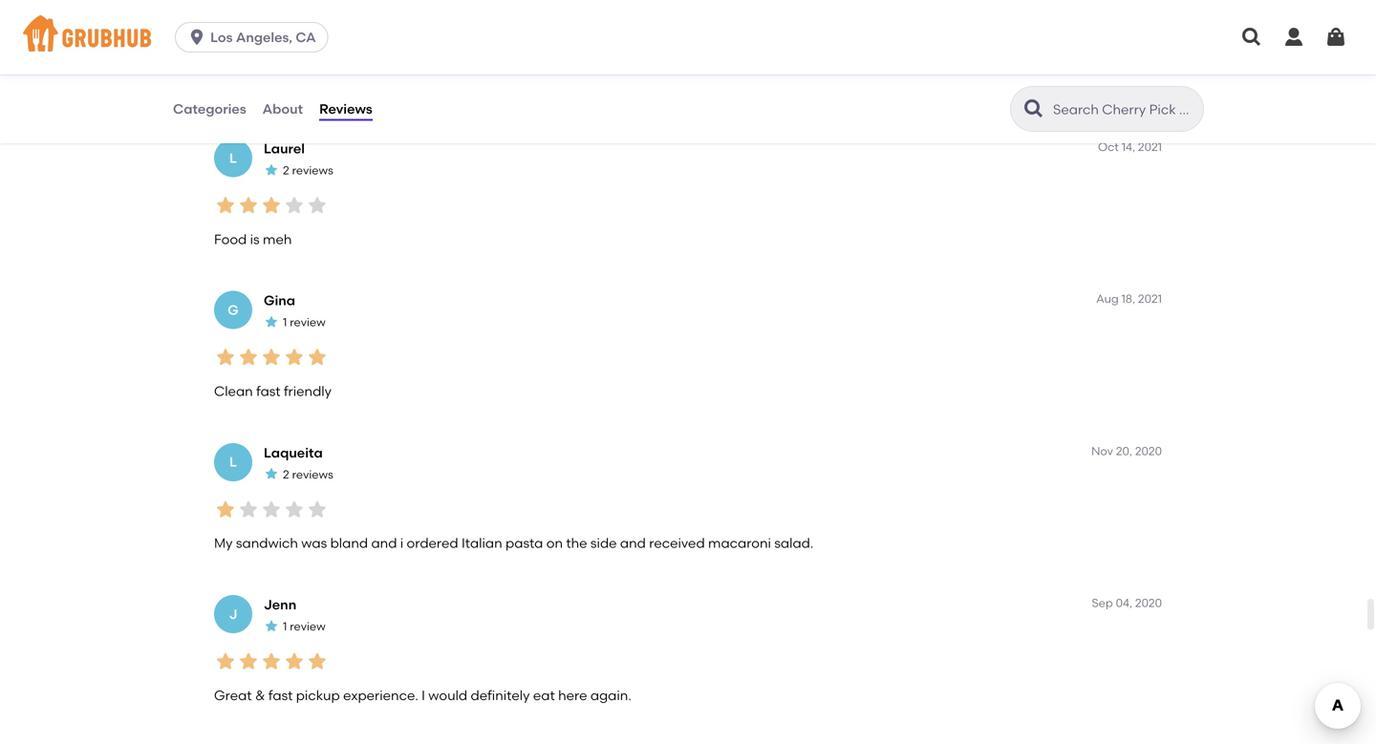 Task type: locate. For each thing, give the bounding box(es) containing it.
l left laurel
[[229, 150, 237, 166]]

2020 right '20,'
[[1135, 444, 1162, 458]]

side
[[591, 535, 617, 552]]

2
[[283, 163, 289, 177], [283, 468, 289, 482]]

1 horizontal spatial and
[[620, 535, 646, 552]]

0 vertical spatial 2
[[283, 163, 289, 177]]

1 review
[[283, 11, 326, 25], [283, 316, 326, 329], [283, 620, 326, 634]]

ca
[[296, 29, 316, 45]]

2020 for my sandwich was bland and i ordered italian pasta on the side and received macaroni salad.
[[1135, 444, 1162, 458]]

2 1 from the top
[[283, 316, 287, 329]]

review down jenn
[[290, 620, 326, 634]]

too
[[466, 79, 488, 95]]

2 reviews for laqueita
[[283, 468, 333, 482]]

l for laqueita
[[229, 454, 237, 470]]

2 vertical spatial 1
[[283, 620, 287, 634]]

1 review for jenn
[[283, 620, 326, 634]]

2 2 from the top
[[283, 468, 289, 482]]

2 down laurel
[[283, 163, 289, 177]]

1 1 from the top
[[283, 11, 287, 25]]

review down gina
[[290, 316, 326, 329]]

1 2 reviews from the top
[[283, 163, 333, 177]]

2 1 review from the top
[[283, 316, 326, 329]]

1 l from the top
[[229, 150, 237, 166]]

0 vertical spatial review
[[290, 11, 326, 25]]

reviews down laqueita at the left of page
[[292, 468, 333, 482]]

received
[[649, 535, 705, 552]]

clean fast friendly
[[214, 383, 332, 400]]

jenn
[[264, 597, 296, 613]]

nov 20, 2020
[[1091, 444, 1162, 458]]

0 horizontal spatial svg image
[[187, 28, 207, 47]]

2 reviews
[[283, 163, 333, 177], [283, 468, 333, 482]]

2 for laurel
[[283, 163, 289, 177]]

i right but
[[331, 79, 335, 95]]

1 down gina
[[283, 316, 287, 329]]

l left laqueita at the left of page
[[229, 454, 237, 470]]

1 review down jenn
[[283, 620, 326, 634]]

1 for jenn
[[283, 620, 287, 634]]

1 vertical spatial reviews
[[292, 468, 333, 482]]

2 down laqueita at the left of page
[[283, 468, 289, 482]]

on
[[546, 535, 563, 552]]

salad.
[[774, 535, 814, 552]]

2 2021 from the top
[[1138, 292, 1162, 306]]

categories
[[173, 101, 246, 117]]

fast right &
[[268, 688, 293, 704]]

0 vertical spatial reviews
[[292, 163, 333, 177]]

is
[[250, 231, 260, 247]]

1 vertical spatial l
[[229, 454, 237, 470]]

was
[[301, 535, 327, 552]]

2 2 reviews from the top
[[283, 468, 333, 482]]

great & fast pickup experience. i would definitely eat here again.
[[214, 688, 632, 704]]

2 reviews down laurel
[[283, 163, 333, 177]]

0 vertical spatial i
[[331, 79, 335, 95]]

1 vertical spatial 2 reviews
[[283, 468, 333, 482]]

2020
[[1135, 444, 1162, 458], [1135, 596, 1162, 610]]

0 vertical spatial 2020
[[1135, 444, 1162, 458]]

use
[[397, 79, 420, 95]]

and
[[371, 535, 397, 552], [620, 535, 646, 552]]

1 review down gina
[[283, 316, 326, 329]]

3 1 from the top
[[283, 620, 287, 634]]

1 horizontal spatial svg image
[[1282, 26, 1305, 49]]

2 reviews from the top
[[292, 468, 333, 482]]

2 l from the top
[[229, 454, 237, 470]]

would
[[428, 688, 467, 704]]

review up ca
[[290, 11, 326, 25]]

1 vertical spatial review
[[290, 316, 326, 329]]

gina
[[264, 293, 295, 309]]

0 vertical spatial fast
[[256, 383, 281, 400]]

laqueita
[[264, 445, 323, 461]]

2 and from the left
[[620, 535, 646, 552]]

2020 for great & fast pickup experience. i would definitely eat here again.
[[1135, 596, 1162, 610]]

2 vertical spatial review
[[290, 620, 326, 634]]

svg image inside los angeles, ca button
[[187, 28, 207, 47]]

angeles,
[[236, 29, 292, 45]]

1 2 from the top
[[283, 163, 289, 177]]

los angeles, ca button
[[175, 22, 336, 53]]

1 down jenn
[[283, 620, 287, 634]]

l
[[229, 150, 237, 166], [229, 454, 237, 470]]

2 reviews down laqueita at the left of page
[[283, 468, 333, 482]]

my sandwich was bland and i ordered italian pasta on the side and received macaroni salad.
[[214, 535, 814, 552]]

about button
[[262, 75, 304, 143]]

and right side at left
[[620, 535, 646, 552]]

2 review from the top
[[290, 316, 326, 329]]

pasta
[[506, 535, 543, 552]]

0 vertical spatial 2021
[[1138, 140, 1162, 154]]

1 vertical spatial 2021
[[1138, 292, 1162, 306]]

2020 right 04,
[[1135, 596, 1162, 610]]

fast
[[256, 383, 281, 400], [268, 688, 293, 704]]

reviews
[[292, 163, 333, 177], [292, 468, 333, 482]]

0 vertical spatial 1
[[283, 11, 287, 25]]

svg image
[[1282, 26, 1305, 49], [1325, 26, 1347, 49], [187, 28, 207, 47]]

aug 18, 2021
[[1096, 292, 1162, 306]]

2 for laqueita
[[283, 468, 289, 482]]

0 vertical spatial 1 review
[[283, 11, 326, 25]]

aug
[[1096, 292, 1119, 306]]

review
[[290, 11, 326, 25], [290, 316, 326, 329], [290, 620, 326, 634]]

reviews button
[[318, 75, 373, 143]]

0 vertical spatial 2 reviews
[[283, 163, 333, 177]]

04,
[[1116, 596, 1132, 610]]

food is meh
[[214, 231, 292, 247]]

3 1 review from the top
[[283, 620, 326, 634]]

oil
[[531, 79, 546, 95]]

1
[[283, 11, 287, 25], [283, 316, 287, 329], [283, 620, 287, 634]]

Search Cherry Pick Cafe search field
[[1051, 100, 1197, 119]]

ordered
[[407, 535, 458, 552]]

the
[[566, 535, 587, 552]]

fast right clean
[[256, 383, 281, 400]]

1 up angeles,
[[283, 11, 287, 25]]

1 vertical spatial 2020
[[1135, 596, 1162, 610]]

2 vertical spatial 1 review
[[283, 620, 326, 634]]

reviews down laurel
[[292, 163, 333, 177]]

l for laurel
[[229, 150, 237, 166]]

nov
[[1091, 444, 1113, 458]]

review for gina
[[290, 316, 326, 329]]

definitely
[[471, 688, 530, 704]]

1 reviews from the top
[[292, 163, 333, 177]]

1 vertical spatial i
[[422, 688, 425, 704]]

here
[[558, 688, 587, 704]]

meh
[[263, 231, 292, 247]]

1 vertical spatial 2
[[283, 468, 289, 482]]

search icon image
[[1023, 97, 1045, 120]]

1 vertical spatial 1 review
[[283, 316, 326, 329]]

1 2021 from the top
[[1138, 140, 1162, 154]]

eat
[[533, 688, 555, 704]]

star icon image
[[264, 10, 279, 25], [214, 42, 237, 65], [237, 42, 260, 65], [260, 42, 283, 65], [283, 42, 306, 65], [306, 42, 329, 65], [264, 162, 279, 178], [214, 194, 237, 217], [237, 194, 260, 217], [260, 194, 283, 217], [283, 194, 306, 217], [306, 194, 329, 217], [264, 314, 279, 330], [214, 346, 237, 369], [237, 346, 260, 369], [260, 346, 283, 369], [283, 346, 306, 369], [306, 346, 329, 369], [264, 466, 279, 482], [214, 498, 237, 521], [237, 498, 260, 521], [260, 498, 283, 521], [283, 498, 306, 521], [306, 498, 329, 521], [264, 619, 279, 634], [214, 650, 237, 673], [237, 650, 260, 673], [260, 650, 283, 673], [283, 650, 306, 673], [306, 650, 329, 673]]

0 vertical spatial l
[[229, 150, 237, 166]]

much
[[491, 79, 528, 95]]

2 2020 from the top
[[1135, 596, 1162, 610]]

2021 right 18,
[[1138, 292, 1162, 306]]

and left i on the left
[[371, 535, 397, 552]]

i
[[331, 79, 335, 95], [422, 688, 425, 704]]

1 review up ca
[[283, 11, 326, 25]]

14,
[[1122, 140, 1135, 154]]

2021
[[1138, 140, 1162, 154], [1138, 292, 1162, 306]]

0 horizontal spatial i
[[331, 79, 335, 95]]

1 2020 from the top
[[1135, 444, 1162, 458]]

i left would at the left bottom of the page
[[422, 688, 425, 704]]

usually great, but i find they use a little too much oil in their omelettes
[[214, 79, 661, 95]]

3 review from the top
[[290, 620, 326, 634]]

2 horizontal spatial svg image
[[1325, 26, 1347, 49]]

1 vertical spatial 1
[[283, 316, 287, 329]]

1 and from the left
[[371, 535, 397, 552]]

0 horizontal spatial and
[[371, 535, 397, 552]]

los angeles, ca
[[210, 29, 316, 45]]

2021 right 14,
[[1138, 140, 1162, 154]]



Task type: describe. For each thing, give the bounding box(es) containing it.
food
[[214, 231, 247, 247]]

laurel
[[264, 140, 305, 157]]

macaroni
[[708, 535, 771, 552]]

reviews for laurel
[[292, 163, 333, 177]]

reviews
[[319, 101, 372, 117]]

20,
[[1116, 444, 1132, 458]]

los
[[210, 29, 233, 45]]

main navigation navigation
[[0, 0, 1376, 75]]

friendly
[[284, 383, 332, 400]]

sep
[[1092, 596, 1113, 610]]

omelettes
[[597, 79, 661, 95]]

sandwich
[[236, 535, 298, 552]]

italian
[[462, 535, 502, 552]]

oct
[[1098, 140, 1119, 154]]

experience.
[[343, 688, 418, 704]]

again.
[[590, 688, 632, 704]]

clean
[[214, 383, 253, 400]]

pickup
[[296, 688, 340, 704]]

great,
[[264, 79, 303, 95]]

oct 14, 2021
[[1098, 140, 1162, 154]]

2 reviews for laurel
[[283, 163, 333, 177]]

2021 for clean fast friendly
[[1138, 292, 1162, 306]]

1 vertical spatial fast
[[268, 688, 293, 704]]

1 horizontal spatial i
[[422, 688, 425, 704]]

i
[[400, 535, 403, 552]]

find
[[338, 79, 363, 95]]

my
[[214, 535, 233, 552]]

bland
[[330, 535, 368, 552]]

2021 for food is meh
[[1138, 140, 1162, 154]]

great
[[214, 688, 252, 704]]

svg image
[[1240, 26, 1263, 49]]

little
[[435, 79, 463, 95]]

1 1 review from the top
[[283, 11, 326, 25]]

about
[[262, 101, 303, 117]]

1 review from the top
[[290, 11, 326, 25]]

a
[[423, 79, 432, 95]]

but
[[306, 79, 328, 95]]

g
[[228, 302, 239, 318]]

1 review for gina
[[283, 316, 326, 329]]

sep 04, 2020
[[1092, 596, 1162, 610]]

review for jenn
[[290, 620, 326, 634]]

reviews for laqueita
[[292, 468, 333, 482]]

in
[[549, 79, 561, 95]]

1 for gina
[[283, 316, 287, 329]]

&
[[255, 688, 265, 704]]

categories button
[[172, 75, 247, 143]]

usually
[[214, 79, 261, 95]]

their
[[564, 79, 593, 95]]

they
[[366, 79, 394, 95]]

18,
[[1121, 292, 1135, 306]]

j
[[229, 606, 237, 622]]



Task type: vqa. For each thing, say whether or not it's contained in the screenshot.
ROCK
no



